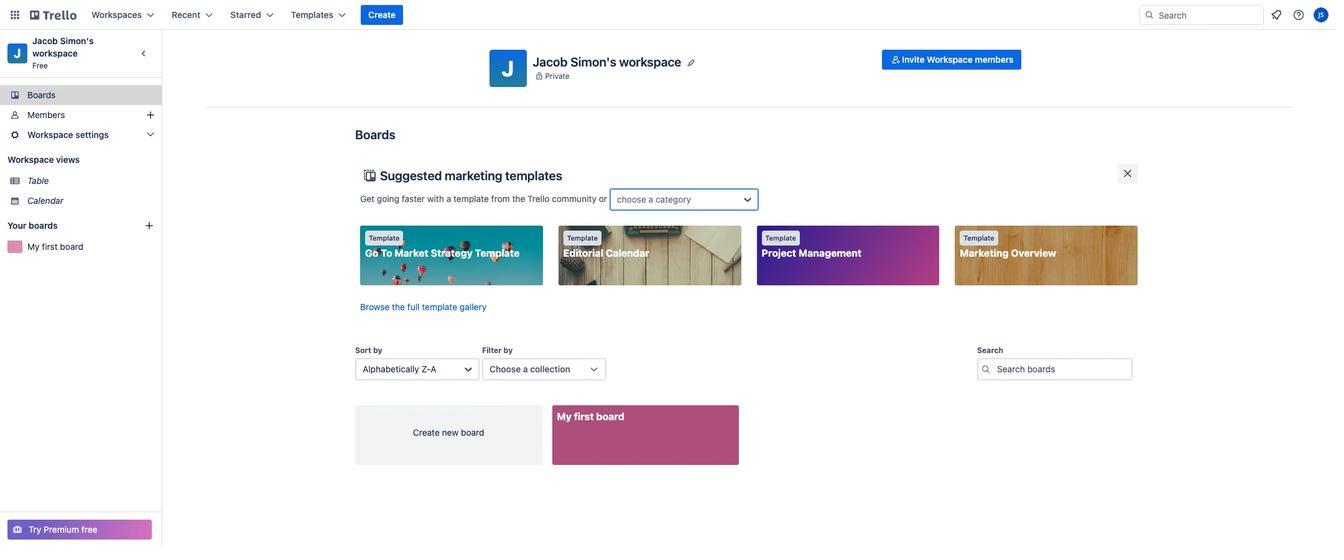 Task type: vqa. For each thing, say whether or not it's contained in the screenshot.
OPEN INFORMATION MENU IMAGE
yes



Task type: locate. For each thing, give the bounding box(es) containing it.
2 vertical spatial board
[[461, 428, 485, 438]]

template right strategy
[[475, 248, 520, 259]]

1 horizontal spatial workspace
[[620, 54, 682, 69]]

jacob simon's workspace link
[[32, 35, 96, 58]]

1 horizontal spatial j
[[502, 55, 514, 81]]

template down suggested marketing templates
[[454, 193, 489, 204]]

a for choose a collection
[[523, 364, 528, 375]]

1 horizontal spatial the
[[512, 193, 525, 204]]

0 vertical spatial boards
[[27, 90, 56, 100]]

market
[[395, 248, 429, 259]]

choose
[[490, 364, 521, 375]]

1 vertical spatial jacob
[[533, 54, 568, 69]]

by
[[373, 346, 383, 355], [504, 346, 513, 355]]

my down collection
[[557, 411, 572, 423]]

1 horizontal spatial jacob
[[533, 54, 568, 69]]

workspace for jacob simon's workspace free
[[32, 48, 78, 58]]

suggested marketing templates
[[380, 169, 563, 183]]

2 by from the left
[[504, 346, 513, 355]]

j left private
[[502, 55, 514, 81]]

template up marketing
[[964, 234, 995, 242]]

1 vertical spatial the
[[392, 302, 405, 312]]

0 horizontal spatial my first board link
[[27, 241, 154, 253]]

0 vertical spatial calendar
[[27, 195, 63, 206]]

calendar inside the template editorial calendar
[[606, 248, 650, 259]]

choose a collection
[[490, 364, 571, 375]]

j for j link
[[14, 46, 21, 60]]

template
[[369, 234, 400, 242], [567, 234, 598, 242], [766, 234, 796, 242], [964, 234, 995, 242], [475, 248, 520, 259]]

template marketing overview
[[960, 234, 1057, 259]]

your boards with 1 items element
[[7, 218, 126, 233]]

template editorial calendar
[[564, 234, 650, 259]]

1 horizontal spatial create
[[413, 428, 440, 438]]

jacob simon (jacobsimon16) image
[[1314, 7, 1329, 22]]

simon's
[[60, 35, 94, 46], [571, 54, 617, 69]]

workspace down members
[[27, 129, 73, 140]]

0 horizontal spatial simon's
[[60, 35, 94, 46]]

1 horizontal spatial calendar
[[606, 248, 650, 259]]

by for filter by
[[504, 346, 513, 355]]

template
[[454, 193, 489, 204], [422, 302, 457, 312]]

0 vertical spatial board
[[60, 241, 83, 252]]

calendar right editorial
[[606, 248, 650, 259]]

choose a collection button
[[482, 358, 607, 381]]

template up editorial
[[567, 234, 598, 242]]

filter by
[[482, 346, 513, 355]]

with
[[427, 193, 444, 204]]

invite workspace members button
[[883, 50, 1022, 70]]

template inside template marketing overview
[[964, 234, 995, 242]]

1 vertical spatial workspace
[[27, 129, 73, 140]]

my down your boards at the top of page
[[27, 241, 40, 252]]

project
[[762, 248, 797, 259]]

0 horizontal spatial j
[[14, 46, 21, 60]]

browse the full template gallery link
[[360, 302, 487, 312]]

1 horizontal spatial simon's
[[571, 54, 617, 69]]

the left full
[[392, 302, 405, 312]]

create inside button
[[368, 9, 396, 20]]

primary element
[[0, 0, 1337, 30]]

add board image
[[144, 221, 154, 231]]

template up project
[[766, 234, 796, 242]]

jacob simon's workspace
[[533, 54, 682, 69]]

templates
[[505, 169, 563, 183]]

my first board link
[[27, 241, 154, 253], [552, 406, 739, 465]]

a
[[447, 193, 451, 204], [649, 194, 654, 205], [523, 364, 528, 375]]

boards
[[27, 90, 56, 100], [355, 128, 396, 142]]

workspace for jacob simon's workspace
[[620, 54, 682, 69]]

jacob
[[32, 35, 58, 46], [533, 54, 568, 69]]

0 horizontal spatial jacob
[[32, 35, 58, 46]]

jacob up free
[[32, 35, 58, 46]]

calendar down table
[[27, 195, 63, 206]]

or
[[599, 193, 607, 204]]

template go to market strategy template
[[365, 234, 520, 259]]

1 horizontal spatial a
[[523, 364, 528, 375]]

recent button
[[164, 5, 220, 25]]

template inside the template editorial calendar
[[567, 234, 598, 242]]

by right sort
[[373, 346, 383, 355]]

template up to
[[369, 234, 400, 242]]

from
[[491, 193, 510, 204]]

0 horizontal spatial by
[[373, 346, 383, 355]]

members
[[975, 54, 1014, 65]]

2 vertical spatial workspace
[[7, 154, 54, 165]]

free
[[32, 61, 48, 70]]

0 horizontal spatial my
[[27, 241, 40, 252]]

1 vertical spatial board
[[596, 411, 625, 423]]

Search field
[[1155, 6, 1264, 24]]

workspace
[[32, 48, 78, 58], [620, 54, 682, 69]]

1 horizontal spatial my
[[557, 411, 572, 423]]

1 vertical spatial my first board link
[[552, 406, 739, 465]]

private
[[545, 71, 570, 81]]

boards up suggested
[[355, 128, 396, 142]]

j
[[14, 46, 21, 60], [502, 55, 514, 81]]

j link
[[7, 44, 27, 63]]

jacob up private
[[533, 54, 568, 69]]

workspace for settings
[[27, 129, 73, 140]]

0 vertical spatial create
[[368, 9, 396, 20]]

first down choose a collection button
[[574, 411, 594, 423]]

filter
[[482, 346, 502, 355]]

create
[[368, 9, 396, 20], [413, 428, 440, 438]]

0 vertical spatial my
[[27, 241, 40, 252]]

invite workspace members
[[903, 54, 1014, 65]]

create for create
[[368, 9, 396, 20]]

category
[[656, 194, 691, 205]]

your boards
[[7, 220, 58, 231]]

boards up members
[[27, 90, 56, 100]]

workspace settings
[[27, 129, 109, 140]]

template right full
[[422, 302, 457, 312]]

0 vertical spatial simon's
[[60, 35, 94, 46]]

0 vertical spatial jacob
[[32, 35, 58, 46]]

1 horizontal spatial my first board link
[[552, 406, 739, 465]]

faster
[[402, 193, 425, 204]]

a inside button
[[523, 364, 528, 375]]

1 vertical spatial calendar
[[606, 248, 650, 259]]

1 horizontal spatial my first board
[[557, 411, 625, 423]]

1 by from the left
[[373, 346, 383, 355]]

workspace inside dropdown button
[[27, 129, 73, 140]]

1 vertical spatial simon's
[[571, 54, 617, 69]]

simon's inside jacob simon's workspace free
[[60, 35, 94, 46]]

create for create new board
[[413, 428, 440, 438]]

a for choose a category
[[649, 194, 654, 205]]

0 vertical spatial first
[[42, 241, 58, 252]]

editorial
[[564, 248, 604, 259]]

workspace
[[927, 54, 973, 65], [27, 129, 73, 140], [7, 154, 54, 165]]

0 horizontal spatial first
[[42, 241, 58, 252]]

workspace inside "button"
[[927, 54, 973, 65]]

workspaces button
[[84, 5, 162, 25]]

by right filter
[[504, 346, 513, 355]]

1 horizontal spatial first
[[574, 411, 594, 423]]

workspace up free
[[32, 48, 78, 58]]

workspace inside jacob simon's workspace free
[[32, 48, 78, 58]]

0 horizontal spatial workspace
[[32, 48, 78, 58]]

0 horizontal spatial boards
[[27, 90, 56, 100]]

my
[[27, 241, 40, 252], [557, 411, 572, 423]]

the
[[512, 193, 525, 204], [392, 302, 405, 312]]

invite
[[903, 54, 925, 65]]

my first board
[[27, 241, 83, 252], [557, 411, 625, 423]]

the right from
[[512, 193, 525, 204]]

board
[[60, 241, 83, 252], [596, 411, 625, 423], [461, 428, 485, 438]]

0 horizontal spatial a
[[447, 193, 451, 204]]

full
[[407, 302, 420, 312]]

1 vertical spatial create
[[413, 428, 440, 438]]

jacob simon's workspace free
[[32, 35, 96, 70]]

j left jacob simon's workspace free
[[14, 46, 21, 60]]

1 horizontal spatial boards
[[355, 128, 396, 142]]

suggested
[[380, 169, 442, 183]]

template inside template project management
[[766, 234, 796, 242]]

sm image
[[890, 54, 903, 66]]

workspace up table
[[7, 154, 54, 165]]

try
[[29, 525, 41, 535]]

1 vertical spatial my first board
[[557, 411, 625, 423]]

workspace right invite
[[927, 54, 973, 65]]

by for sort by
[[373, 346, 383, 355]]

workspace down primary element
[[620, 54, 682, 69]]

0 vertical spatial workspace
[[927, 54, 973, 65]]

members
[[27, 110, 65, 120]]

first
[[42, 241, 58, 252], [574, 411, 594, 423]]

1 horizontal spatial board
[[461, 428, 485, 438]]

2 horizontal spatial a
[[649, 194, 654, 205]]

0 horizontal spatial calendar
[[27, 195, 63, 206]]

template for editorial
[[567, 234, 598, 242]]

first down 'boards'
[[42, 241, 58, 252]]

calendar
[[27, 195, 63, 206], [606, 248, 650, 259]]

j inside button
[[502, 55, 514, 81]]

j for j button
[[502, 55, 514, 81]]

0 vertical spatial my first board
[[27, 241, 83, 252]]

0 horizontal spatial create
[[368, 9, 396, 20]]

jacob inside jacob simon's workspace free
[[32, 35, 58, 46]]

1 horizontal spatial by
[[504, 346, 513, 355]]



Task type: describe. For each thing, give the bounding box(es) containing it.
template for go
[[369, 234, 400, 242]]

views
[[56, 154, 80, 165]]

create button
[[361, 5, 403, 25]]

members link
[[0, 105, 162, 125]]

0 horizontal spatial board
[[60, 241, 83, 252]]

0 horizontal spatial the
[[392, 302, 405, 312]]

Search text field
[[978, 358, 1133, 381]]

browse the full template gallery
[[360, 302, 487, 312]]

workspace views
[[7, 154, 80, 165]]

workspace for views
[[7, 154, 54, 165]]

strategy
[[431, 248, 473, 259]]

alphabetically z-a
[[363, 364, 437, 375]]

recent
[[172, 9, 201, 20]]

try premium free button
[[7, 520, 152, 540]]

search
[[978, 346, 1004, 355]]

0 notifications image
[[1269, 7, 1284, 22]]

back to home image
[[30, 5, 77, 25]]

sort
[[355, 346, 371, 355]]

templates button
[[284, 5, 353, 25]]

new
[[442, 428, 459, 438]]

boards
[[29, 220, 58, 231]]

going
[[377, 193, 400, 204]]

try premium free
[[29, 525, 97, 535]]

0 vertical spatial my first board link
[[27, 241, 154, 253]]

get
[[360, 193, 375, 204]]

choose
[[617, 194, 646, 205]]

community
[[552, 193, 597, 204]]

trello
[[528, 193, 550, 204]]

jacob for jacob simon's workspace
[[533, 54, 568, 69]]

choose a category
[[617, 194, 691, 205]]

workspaces
[[91, 9, 142, 20]]

0 vertical spatial the
[[512, 193, 525, 204]]

a
[[431, 364, 437, 375]]

overview
[[1012, 248, 1057, 259]]

your
[[7, 220, 26, 231]]

1 vertical spatial template
[[422, 302, 457, 312]]

settings
[[75, 129, 109, 140]]

starred
[[230, 9, 261, 20]]

free
[[81, 525, 97, 535]]

boards link
[[0, 85, 162, 105]]

marketing
[[960, 248, 1009, 259]]

marketing
[[445, 169, 503, 183]]

jacob for jacob simon's workspace free
[[32, 35, 58, 46]]

alphabetically
[[363, 364, 419, 375]]

starred button
[[223, 5, 281, 25]]

browse
[[360, 302, 390, 312]]

0 horizontal spatial my first board
[[27, 241, 83, 252]]

templates
[[291, 9, 334, 20]]

open information menu image
[[1293, 9, 1306, 21]]

workspace navigation collapse icon image
[[136, 45, 153, 62]]

2 horizontal spatial board
[[596, 411, 625, 423]]

template project management
[[762, 234, 862, 259]]

1 vertical spatial my
[[557, 411, 572, 423]]

table
[[27, 175, 49, 186]]

workspace settings button
[[0, 125, 162, 145]]

calendar link
[[27, 195, 154, 207]]

simon's for jacob simon's workspace free
[[60, 35, 94, 46]]

template for marketing
[[964, 234, 995, 242]]

simon's for jacob simon's workspace
[[571, 54, 617, 69]]

to
[[381, 248, 392, 259]]

get going faster with a template from the trello community or
[[360, 193, 610, 204]]

0 vertical spatial template
[[454, 193, 489, 204]]

table link
[[27, 175, 154, 187]]

z-
[[422, 364, 431, 375]]

collection
[[530, 364, 571, 375]]

premium
[[44, 525, 79, 535]]

j button
[[489, 50, 527, 87]]

1 vertical spatial boards
[[355, 128, 396, 142]]

template for project
[[766, 234, 796, 242]]

management
[[799, 248, 862, 259]]

search image
[[1145, 10, 1155, 20]]

gallery
[[460, 302, 487, 312]]

go
[[365, 248, 379, 259]]

sort by
[[355, 346, 383, 355]]

create new board
[[413, 428, 485, 438]]

1 vertical spatial first
[[574, 411, 594, 423]]



